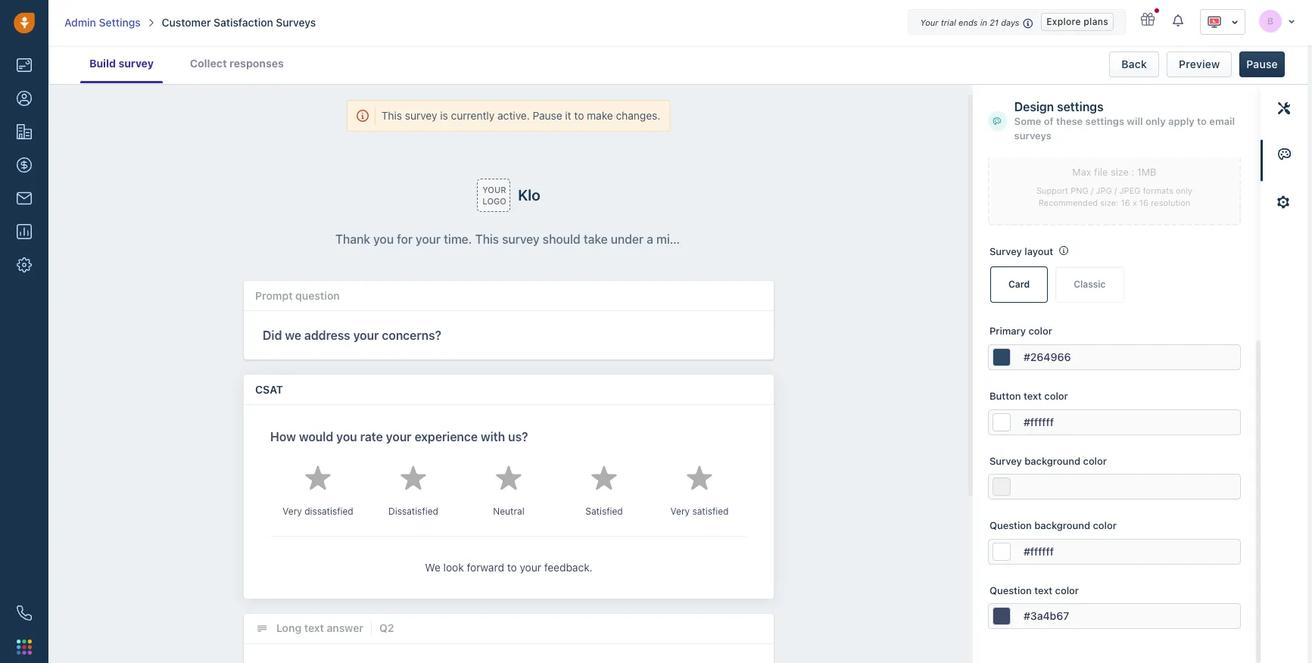 Task type: describe. For each thing, give the bounding box(es) containing it.
explore plans
[[1047, 16, 1109, 27]]

trial
[[941, 17, 957, 27]]

admin settings
[[64, 16, 141, 29]]

customer
[[162, 16, 211, 29]]

ic_info_icon image
[[1024, 17, 1034, 30]]

1 ic_arrow_down image from the left
[[1289, 16, 1296, 25]]

explore plans button
[[1042, 13, 1114, 31]]

2 ic_arrow_down image from the left
[[1232, 17, 1239, 27]]

your trial ends in 21 days
[[921, 17, 1020, 27]]

ends
[[959, 17, 978, 27]]

plans
[[1084, 16, 1109, 27]]

phone element
[[9, 599, 39, 629]]



Task type: vqa. For each thing, say whether or not it's contained in the screenshot.
Admin settings
yes



Task type: locate. For each thing, give the bounding box(es) containing it.
1 horizontal spatial ic_arrow_down image
[[1289, 16, 1296, 25]]

admin
[[64, 16, 96, 29]]

ic_arrow_down image
[[1289, 16, 1296, 25], [1232, 17, 1239, 27]]

phone image
[[17, 606, 32, 621]]

21
[[990, 17, 999, 27]]

bell regular image
[[1174, 14, 1186, 27]]

explore
[[1047, 16, 1082, 27]]

settings
[[99, 16, 141, 29]]

customer satisfaction surveys
[[162, 16, 316, 29]]

satisfaction
[[214, 16, 273, 29]]

admin settings link
[[64, 15, 141, 30]]

surveys
[[276, 16, 316, 29]]

0 horizontal spatial ic_arrow_down image
[[1232, 17, 1239, 27]]

freshworks switcher image
[[17, 640, 32, 655]]

in
[[981, 17, 988, 27]]

days
[[1002, 17, 1020, 27]]

your
[[921, 17, 939, 27]]

missing translation "unavailable" for locale "en-us" image
[[1208, 14, 1223, 30]]



